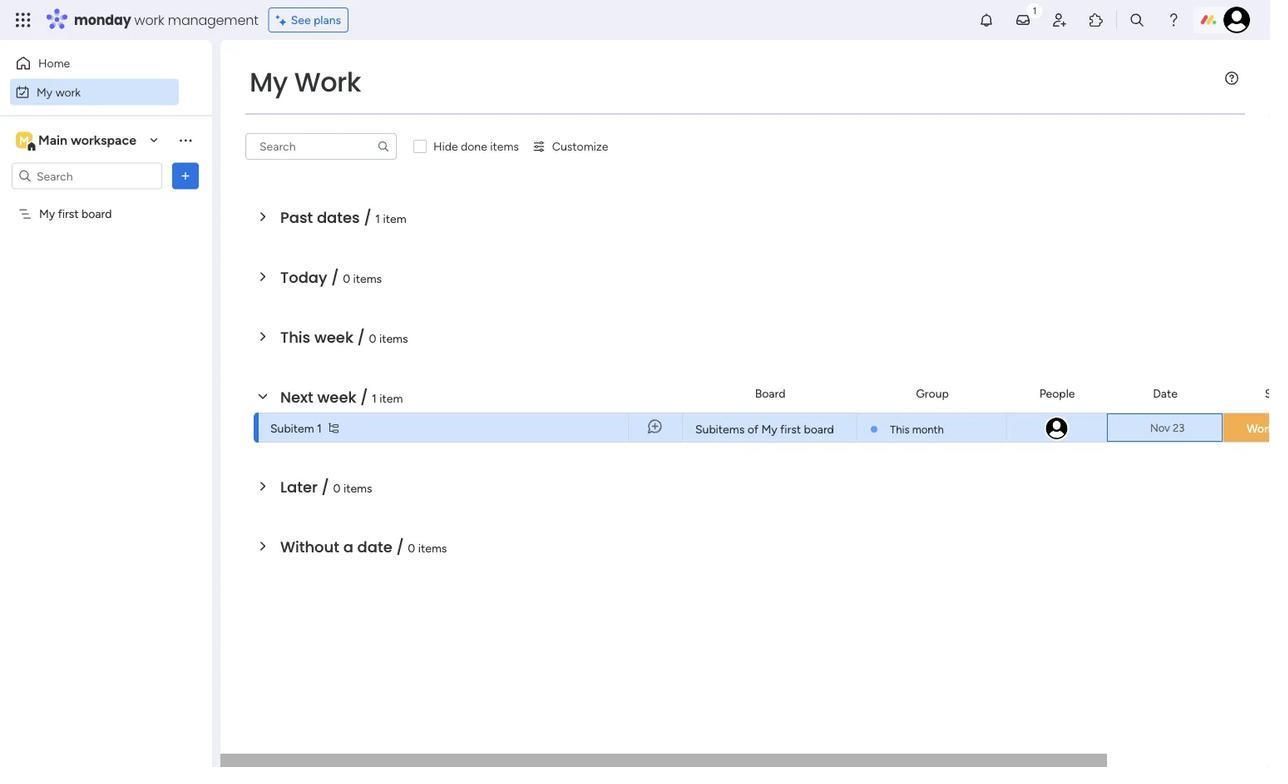 Task type: locate. For each thing, give the bounding box(es) containing it.
items right date
[[418, 541, 447, 555]]

0 vertical spatial board
[[82, 207, 112, 221]]

0 inside today / 0 items
[[343, 271, 350, 285]]

work for monday
[[134, 10, 164, 29]]

1 left v2 subitems open image
[[317, 421, 322, 435]]

1 horizontal spatial work
[[134, 10, 164, 29]]

customize
[[552, 139, 608, 154]]

my down see plans button
[[250, 64, 288, 101]]

my first board list box
[[0, 196, 212, 453]]

1 down this week / 0 items
[[372, 391, 377, 405]]

0 vertical spatial week
[[314, 327, 354, 348]]

this up next
[[280, 327, 310, 348]]

Filter dashboard by text search field
[[245, 133, 397, 160]]

first
[[58, 207, 79, 221], [780, 422, 801, 436]]

this left the month
[[890, 423, 910, 436]]

without
[[280, 536, 339, 557]]

items right later
[[344, 481, 372, 495]]

0 horizontal spatial work
[[55, 85, 81, 99]]

items right done
[[490, 139, 519, 154]]

1
[[376, 211, 380, 225], [372, 391, 377, 405], [317, 421, 322, 435]]

/ right today
[[331, 267, 339, 288]]

customize button
[[526, 133, 615, 160]]

notifications image
[[978, 12, 995, 28]]

1 inside the next week / 1 item
[[372, 391, 377, 405]]

1 horizontal spatial this
[[890, 423, 910, 436]]

work
[[294, 64, 361, 101], [1247, 421, 1270, 436]]

item inside the next week / 1 item
[[380, 391, 403, 405]]

1 horizontal spatial board
[[804, 422, 834, 436]]

option
[[0, 199, 212, 202]]

workspace options image
[[177, 132, 194, 148]]

workspace selection element
[[16, 130, 139, 152]]

options image
[[177, 168, 194, 184]]

1 for past dates /
[[376, 211, 380, 225]]

1 image
[[1027, 1, 1042, 20]]

1 vertical spatial work
[[55, 85, 81, 99]]

0 vertical spatial john smith image
[[1224, 7, 1250, 33]]

1 vertical spatial this
[[890, 423, 910, 436]]

0 horizontal spatial first
[[58, 207, 79, 221]]

0 horizontal spatial board
[[82, 207, 112, 221]]

my
[[250, 64, 288, 101], [37, 85, 53, 99], [39, 207, 55, 221], [762, 422, 778, 436]]

john smith image
[[1224, 7, 1250, 33], [1045, 416, 1070, 441]]

v2 subitems open image
[[329, 423, 339, 433]]

0 horizontal spatial work
[[294, 64, 361, 101]]

see plans button
[[268, 7, 349, 32]]

select product image
[[15, 12, 32, 28]]

items inside later / 0 items
[[344, 481, 372, 495]]

board right of
[[804, 422, 834, 436]]

1 vertical spatial board
[[804, 422, 834, 436]]

this
[[280, 327, 310, 348], [890, 423, 910, 436]]

1 horizontal spatial first
[[780, 422, 801, 436]]

work inside button
[[55, 85, 81, 99]]

item inside past dates / 1 item
[[383, 211, 407, 225]]

work right monday
[[134, 10, 164, 29]]

items up this week / 0 items
[[353, 271, 382, 285]]

0 vertical spatial this
[[280, 327, 310, 348]]

hide
[[433, 139, 458, 154]]

help image
[[1166, 12, 1182, 28]]

1 vertical spatial 1
[[372, 391, 377, 405]]

None search field
[[245, 133, 397, 160]]

1 vertical spatial week
[[317, 386, 356, 408]]

0 right date
[[408, 541, 415, 555]]

0 vertical spatial item
[[383, 211, 407, 225]]

past
[[280, 207, 313, 228]]

date
[[1153, 386, 1178, 401]]

item for next week /
[[380, 391, 403, 405]]

0 horizontal spatial john smith image
[[1045, 416, 1070, 441]]

month
[[912, 423, 944, 436]]

dates
[[317, 207, 360, 228]]

my down search in workspace field
[[39, 207, 55, 221]]

1 vertical spatial item
[[380, 391, 403, 405]]

0 vertical spatial 1
[[376, 211, 380, 225]]

today / 0 items
[[280, 267, 382, 288]]

items up the next week / 1 item
[[379, 331, 408, 345]]

john smith image down people
[[1045, 416, 1070, 441]]

john smith image up menu icon
[[1224, 7, 1250, 33]]

/ right later
[[322, 476, 329, 498]]

items
[[490, 139, 519, 154], [353, 271, 382, 285], [379, 331, 408, 345], [344, 481, 372, 495], [418, 541, 447, 555]]

this month
[[890, 423, 944, 436]]

work down home
[[55, 85, 81, 99]]

first down search in workspace field
[[58, 207, 79, 221]]

/
[[364, 207, 372, 228], [331, 267, 339, 288], [357, 327, 365, 348], [360, 386, 368, 408], [322, 476, 329, 498], [396, 536, 404, 557]]

item
[[383, 211, 407, 225], [380, 391, 403, 405]]

menu image
[[1226, 72, 1239, 85]]

week
[[314, 327, 354, 348], [317, 386, 356, 408]]

item down this week / 0 items
[[380, 391, 403, 405]]

work down plans
[[294, 64, 361, 101]]

0 right later
[[333, 481, 341, 495]]

main
[[38, 132, 67, 148]]

board
[[82, 207, 112, 221], [804, 422, 834, 436]]

item right dates
[[383, 211, 407, 225]]

/ right date
[[396, 536, 404, 557]]

0
[[343, 271, 350, 285], [369, 331, 376, 345], [333, 481, 341, 495], [408, 541, 415, 555]]

week for this
[[314, 327, 354, 348]]

week up v2 subitems open image
[[317, 386, 356, 408]]

items inside today / 0 items
[[353, 271, 382, 285]]

board down search in workspace field
[[82, 207, 112, 221]]

week for next
[[317, 386, 356, 408]]

management
[[168, 10, 258, 29]]

my work
[[37, 85, 81, 99]]

23
[[1173, 421, 1185, 434]]

0 inside without a date / 0 items
[[408, 541, 415, 555]]

0 horizontal spatial this
[[280, 327, 310, 348]]

0 vertical spatial first
[[58, 207, 79, 221]]

1 vertical spatial work
[[1247, 421, 1270, 436]]

work right 23
[[1247, 421, 1270, 436]]

1 right dates
[[376, 211, 380, 225]]

subitems of my first board link
[[693, 413, 847, 443]]

my inside my first board list box
[[39, 207, 55, 221]]

work for my
[[55, 85, 81, 99]]

board
[[755, 386, 786, 401]]

0 up the next week / 1 item
[[369, 331, 376, 345]]

search image
[[377, 140, 390, 153]]

my inside my work button
[[37, 85, 53, 99]]

my down home
[[37, 85, 53, 99]]

invite members image
[[1052, 12, 1068, 28]]

subitems
[[696, 422, 745, 436]]

week down today / 0 items
[[314, 327, 354, 348]]

first right of
[[780, 422, 801, 436]]

my right of
[[762, 422, 778, 436]]

work
[[134, 10, 164, 29], [55, 85, 81, 99]]

of
[[748, 422, 759, 436]]

home button
[[10, 50, 179, 77]]

past dates / 1 item
[[280, 207, 407, 228]]

0 vertical spatial work
[[134, 10, 164, 29]]

1 inside past dates / 1 item
[[376, 211, 380, 225]]

home
[[38, 56, 70, 70]]

0 right today
[[343, 271, 350, 285]]



Task type: vqa. For each thing, say whether or not it's contained in the screenshot.
Choose
no



Task type: describe. For each thing, give the bounding box(es) containing it.
next
[[280, 386, 313, 408]]

see plans
[[291, 13, 341, 27]]

items inside this week / 0 items
[[379, 331, 408, 345]]

monday
[[74, 10, 131, 29]]

without a date / 0 items
[[280, 536, 447, 557]]

my work button
[[10, 79, 179, 105]]

workspace image
[[16, 131, 32, 149]]

see
[[291, 13, 311, 27]]

my inside the subitems of my first board link
[[762, 422, 778, 436]]

plans
[[314, 13, 341, 27]]

my for my work
[[250, 64, 288, 101]]

monday work management
[[74, 10, 258, 29]]

2 vertical spatial 1
[[317, 421, 322, 435]]

subitems of my first board
[[696, 422, 834, 436]]

hide done items
[[433, 139, 519, 154]]

/ up the next week / 1 item
[[357, 327, 365, 348]]

my first board
[[39, 207, 112, 221]]

first inside list box
[[58, 207, 79, 221]]

items inside without a date / 0 items
[[418, 541, 447, 555]]

main workspace
[[38, 132, 136, 148]]

item for past dates /
[[383, 211, 407, 225]]

done
[[461, 139, 487, 154]]

0 inside later / 0 items
[[333, 481, 341, 495]]

m
[[19, 133, 29, 147]]

my for my work
[[37, 85, 53, 99]]

today
[[280, 267, 327, 288]]

0 inside this week / 0 items
[[369, 331, 376, 345]]

1 vertical spatial john smith image
[[1045, 416, 1070, 441]]

my work
[[250, 64, 361, 101]]

later / 0 items
[[280, 476, 372, 498]]

next week / 1 item
[[280, 386, 403, 408]]

this for month
[[890, 423, 910, 436]]

1 vertical spatial first
[[780, 422, 801, 436]]

/ right dates
[[364, 207, 372, 228]]

1 horizontal spatial work
[[1247, 421, 1270, 436]]

1 horizontal spatial john smith image
[[1224, 7, 1250, 33]]

inbox image
[[1015, 12, 1032, 28]]

Search in workspace field
[[35, 166, 139, 186]]

nov 23
[[1150, 421, 1185, 434]]

group
[[916, 386, 949, 401]]

0 vertical spatial work
[[294, 64, 361, 101]]

1 for next week /
[[372, 391, 377, 405]]

my for my first board
[[39, 207, 55, 221]]

this week / 0 items
[[280, 327, 408, 348]]

this for week
[[280, 327, 310, 348]]

subitem
[[270, 421, 314, 435]]

search everything image
[[1129, 12, 1146, 28]]

later
[[280, 476, 318, 498]]

nov
[[1150, 421, 1170, 434]]

board inside list box
[[82, 207, 112, 221]]

subitem 1
[[270, 421, 322, 435]]

workspace
[[71, 132, 136, 148]]

/ down this week / 0 items
[[360, 386, 368, 408]]

a
[[343, 536, 353, 557]]

people
[[1040, 386, 1075, 401]]

date
[[357, 536, 392, 557]]

apps image
[[1088, 12, 1105, 28]]



